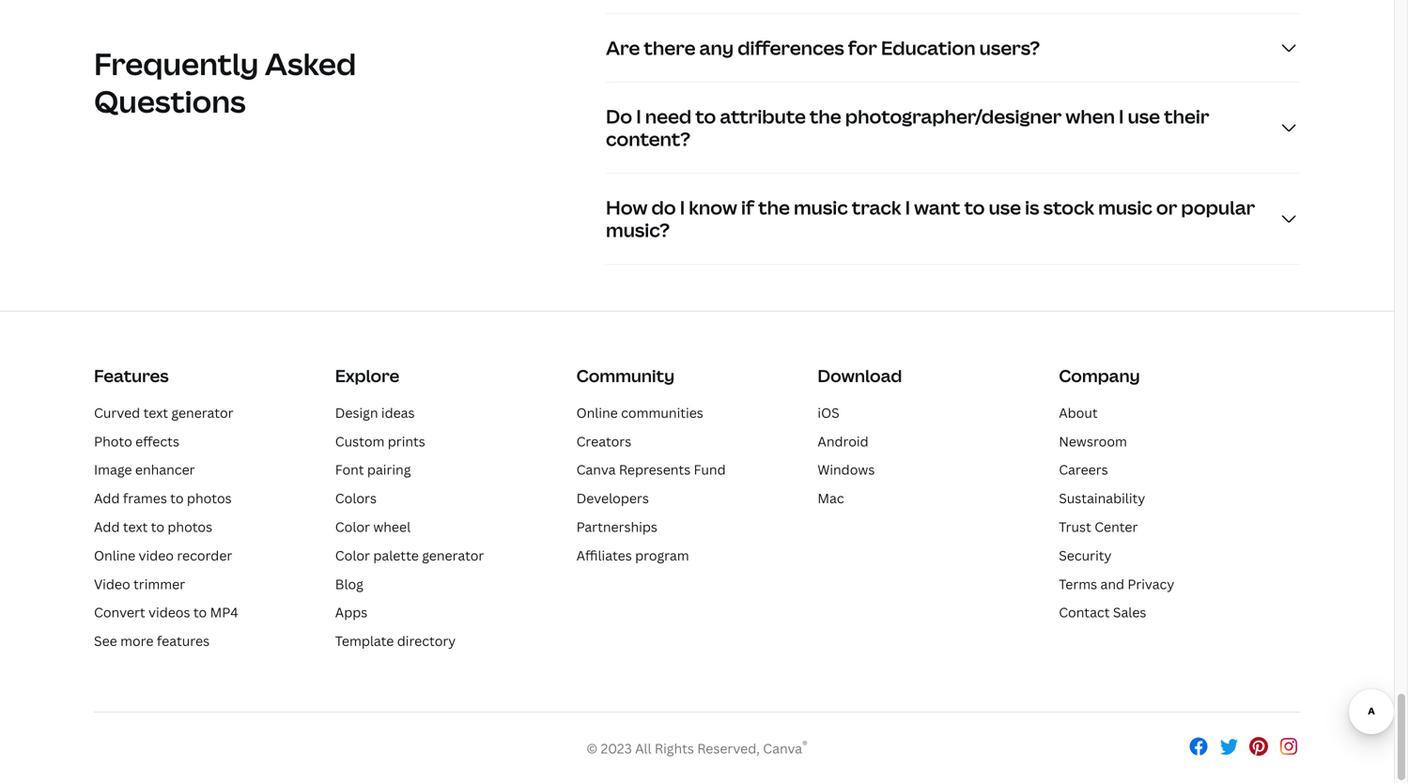 Task type: locate. For each thing, give the bounding box(es) containing it.
online up creators
[[577, 404, 618, 422]]

music left track
[[794, 195, 848, 220]]

want
[[915, 195, 961, 220]]

generator for curved text generator
[[171, 404, 234, 422]]

content?
[[606, 126, 691, 152]]

1 vertical spatial add
[[94, 518, 120, 536]]

features
[[94, 365, 169, 388]]

1 vertical spatial photos
[[168, 518, 212, 536]]

to left mp4
[[193, 604, 207, 622]]

i left want on the top right of page
[[906, 195, 911, 220]]

use left their
[[1128, 103, 1161, 129]]

mac link
[[818, 490, 845, 508]]

online
[[577, 404, 618, 422], [94, 547, 135, 565]]

represents
[[619, 461, 691, 479]]

online up video
[[94, 547, 135, 565]]

0 horizontal spatial generator
[[171, 404, 234, 422]]

1 vertical spatial text
[[123, 518, 148, 536]]

to right need
[[696, 103, 716, 129]]

is
[[1025, 195, 1040, 220]]

add up video
[[94, 518, 120, 536]]

text for add
[[123, 518, 148, 536]]

0 vertical spatial photos
[[187, 490, 232, 508]]

1 vertical spatial color
[[335, 547, 370, 565]]

photos down enhancer
[[187, 490, 232, 508]]

photos for add frames to photos
[[187, 490, 232, 508]]

1 color from the top
[[335, 518, 370, 536]]

wheel
[[373, 518, 411, 536]]

how do i know if the music track i want to use is stock music or popular music? button
[[606, 174, 1301, 264]]

to up video
[[151, 518, 164, 536]]

1 horizontal spatial the
[[810, 103, 842, 129]]

canva
[[577, 461, 616, 479], [763, 740, 803, 758]]

2 music from the left
[[1099, 195, 1153, 220]]

contact
[[1059, 604, 1110, 622]]

to right want on the top right of page
[[965, 195, 985, 220]]

2 add from the top
[[94, 518, 120, 536]]

canva right 'reserved,'
[[763, 740, 803, 758]]

1 vertical spatial online
[[94, 547, 135, 565]]

affiliates program
[[577, 547, 689, 565]]

online video recorder
[[94, 547, 232, 565]]

to down enhancer
[[170, 490, 184, 508]]

security
[[1059, 547, 1112, 565]]

colors
[[335, 490, 377, 508]]

online for online communities
[[577, 404, 618, 422]]

contact sales link
[[1059, 604, 1147, 622]]

the inside how do i know if the music track i want to use is stock music or popular music?
[[759, 195, 790, 220]]

1 add from the top
[[94, 490, 120, 508]]

image enhancer
[[94, 461, 195, 479]]

there
[[644, 35, 696, 61]]

generator right palette at the bottom of the page
[[422, 547, 484, 565]]

2 color from the top
[[335, 547, 370, 565]]

the
[[810, 103, 842, 129], [759, 195, 790, 220]]

use
[[1128, 103, 1161, 129], [989, 195, 1022, 220]]

the for attribute
[[810, 103, 842, 129]]

developers link
[[577, 490, 649, 508]]

0 vertical spatial online
[[577, 404, 618, 422]]

0 vertical spatial add
[[94, 490, 120, 508]]

canva inside © 2023 all rights reserved, canva ®
[[763, 740, 803, 758]]

design ideas
[[335, 404, 415, 422]]

do
[[652, 195, 676, 220]]

1 music from the left
[[794, 195, 848, 220]]

text up effects
[[143, 404, 168, 422]]

asked
[[265, 43, 356, 84]]

2023
[[601, 740, 632, 758]]

1 horizontal spatial generator
[[422, 547, 484, 565]]

photos up recorder
[[168, 518, 212, 536]]

see more features
[[94, 633, 210, 650]]

online for online video recorder
[[94, 547, 135, 565]]

1 vertical spatial the
[[759, 195, 790, 220]]

add text to photos
[[94, 518, 212, 536]]

to inside do i need to attribute the photographer/designer when i use their content?
[[696, 103, 716, 129]]

0 vertical spatial generator
[[171, 404, 234, 422]]

creators link
[[577, 433, 632, 450]]

the right attribute
[[810, 103, 842, 129]]

1 horizontal spatial music
[[1099, 195, 1153, 220]]

privacy
[[1128, 575, 1175, 593]]

1 horizontal spatial use
[[1128, 103, 1161, 129]]

are
[[606, 35, 640, 61]]

color down the colors link
[[335, 518, 370, 536]]

online communities
[[577, 404, 704, 422]]

font pairing
[[335, 461, 411, 479]]

the right if
[[759, 195, 790, 220]]

0 horizontal spatial use
[[989, 195, 1022, 220]]

generator up effects
[[171, 404, 234, 422]]

use left 'is'
[[989, 195, 1022, 220]]

0 horizontal spatial online
[[94, 547, 135, 565]]

0 vertical spatial color
[[335, 518, 370, 536]]

photos for add text to photos
[[168, 518, 212, 536]]

photo
[[94, 433, 132, 450]]

reserved,
[[698, 740, 760, 758]]

convert videos to mp4
[[94, 604, 238, 622]]

add
[[94, 490, 120, 508], [94, 518, 120, 536]]

do
[[606, 103, 633, 129]]

1 vertical spatial canva
[[763, 740, 803, 758]]

canva down creators
[[577, 461, 616, 479]]

track
[[852, 195, 902, 220]]

© 2023 all rights reserved, canva ®
[[587, 737, 808, 758]]

company
[[1059, 365, 1141, 388]]

how do i know if the music track i want to use is stock music or popular music?
[[606, 195, 1256, 243]]

palette
[[373, 547, 419, 565]]

about link
[[1059, 404, 1098, 422]]

photo effects
[[94, 433, 179, 450]]

frames
[[123, 490, 167, 508]]

contact sales
[[1059, 604, 1147, 622]]

design
[[335, 404, 378, 422]]

for
[[848, 35, 878, 61]]

1 vertical spatial generator
[[422, 547, 484, 565]]

music left or
[[1099, 195, 1153, 220]]

questions
[[94, 81, 246, 122]]

add for add text to photos
[[94, 518, 120, 536]]

0 horizontal spatial canva
[[577, 461, 616, 479]]

ios
[[818, 404, 840, 422]]

color wheel link
[[335, 518, 411, 536]]

add down image
[[94, 490, 120, 508]]

their
[[1165, 103, 1210, 129]]

1 horizontal spatial canva
[[763, 740, 803, 758]]

0 vertical spatial use
[[1128, 103, 1161, 129]]

1 vertical spatial use
[[989, 195, 1022, 220]]

1 horizontal spatial online
[[577, 404, 618, 422]]

color up blog link
[[335, 547, 370, 565]]

music?
[[606, 217, 670, 243]]

font
[[335, 461, 364, 479]]

text down frames
[[123, 518, 148, 536]]

terms and privacy
[[1059, 575, 1175, 593]]

0 horizontal spatial the
[[759, 195, 790, 220]]

effects
[[135, 433, 179, 450]]

rights
[[655, 740, 694, 758]]

more
[[120, 633, 154, 650]]

0 horizontal spatial music
[[794, 195, 848, 220]]

template directory link
[[335, 633, 456, 650]]

to for add frames to photos
[[170, 490, 184, 508]]

add frames to photos
[[94, 490, 232, 508]]

image
[[94, 461, 132, 479]]

©
[[587, 740, 598, 758]]

differences
[[738, 35, 845, 61]]

template
[[335, 633, 394, 650]]

frequently
[[94, 43, 259, 84]]

0 vertical spatial canva
[[577, 461, 616, 479]]

online video recorder link
[[94, 547, 232, 565]]

android link
[[818, 433, 869, 450]]

center
[[1095, 518, 1138, 536]]

prints
[[388, 433, 426, 450]]

the inside do i need to attribute the photographer/designer when i use their content?
[[810, 103, 842, 129]]

text for curved
[[143, 404, 168, 422]]

0 vertical spatial text
[[143, 404, 168, 422]]

users?
[[980, 35, 1041, 61]]

0 vertical spatial the
[[810, 103, 842, 129]]



Task type: describe. For each thing, give the bounding box(es) containing it.
are there any differences for education users? button
[[606, 14, 1301, 82]]

popular
[[1182, 195, 1256, 220]]

design ideas link
[[335, 404, 415, 422]]

android
[[818, 433, 869, 450]]

affiliates
[[577, 547, 632, 565]]

curved text generator link
[[94, 404, 234, 422]]

download
[[818, 365, 903, 388]]

enhancer
[[135, 461, 195, 479]]

image enhancer link
[[94, 461, 195, 479]]

the for if
[[759, 195, 790, 220]]

pairing
[[367, 461, 411, 479]]

canva represents fund
[[577, 461, 726, 479]]

i right do
[[636, 103, 642, 129]]

communities
[[621, 404, 704, 422]]

about
[[1059, 404, 1098, 422]]

careers link
[[1059, 461, 1109, 479]]

use inside do i need to attribute the photographer/designer when i use their content?
[[1128, 103, 1161, 129]]

any
[[700, 35, 734, 61]]

convert videos to mp4 link
[[94, 604, 238, 622]]

®
[[803, 737, 808, 752]]

video
[[94, 575, 130, 593]]

color for color wheel
[[335, 518, 370, 536]]

add for add frames to photos
[[94, 490, 120, 508]]

mp4
[[210, 604, 238, 622]]

know
[[689, 195, 738, 220]]

terms
[[1059, 575, 1098, 593]]

all
[[635, 740, 652, 758]]

videos
[[149, 604, 190, 622]]

community
[[577, 365, 675, 388]]

color for color palette generator
[[335, 547, 370, 565]]

partnerships link
[[577, 518, 658, 536]]

directory
[[397, 633, 456, 650]]

terms and privacy link
[[1059, 575, 1175, 593]]

to for convert videos to mp4
[[193, 604, 207, 622]]

apps link
[[335, 604, 368, 622]]

add text to photos link
[[94, 518, 212, 536]]

recorder
[[177, 547, 232, 565]]

colors link
[[335, 490, 377, 508]]

stock
[[1044, 195, 1095, 220]]

generator for color palette generator
[[422, 547, 484, 565]]

custom
[[335, 433, 385, 450]]

developers
[[577, 490, 649, 508]]

are there any differences for education users?
[[606, 35, 1041, 61]]

video trimmer
[[94, 575, 185, 593]]

and
[[1101, 575, 1125, 593]]

color palette generator link
[[335, 547, 484, 565]]

template directory
[[335, 633, 456, 650]]

convert
[[94, 604, 145, 622]]

do i need to attribute the photographer/designer when i use their content? button
[[606, 83, 1301, 173]]

newsroom link
[[1059, 433, 1128, 450]]

color wheel
[[335, 518, 411, 536]]

curved text generator
[[94, 404, 234, 422]]

apps
[[335, 604, 368, 622]]

trimmer
[[133, 575, 185, 593]]

use inside how do i know if the music track i want to use is stock music or popular music?
[[989, 195, 1022, 220]]

trust center
[[1059, 518, 1138, 536]]

sustainability
[[1059, 490, 1146, 508]]

affiliates program link
[[577, 547, 689, 565]]

canva represents fund link
[[577, 461, 726, 479]]

add frames to photos link
[[94, 490, 232, 508]]

video
[[139, 547, 174, 565]]

custom prints
[[335, 433, 426, 450]]

creators
[[577, 433, 632, 450]]

mac
[[818, 490, 845, 508]]

curved
[[94, 404, 140, 422]]

blog
[[335, 575, 364, 593]]

i right the do
[[680, 195, 685, 220]]

or
[[1157, 195, 1178, 220]]

i right the when
[[1119, 103, 1125, 129]]

online communities link
[[577, 404, 704, 422]]

font pairing link
[[335, 461, 411, 479]]

sustainability link
[[1059, 490, 1146, 508]]

trust center link
[[1059, 518, 1138, 536]]

partnerships
[[577, 518, 658, 536]]

blog link
[[335, 575, 364, 593]]

explore
[[335, 365, 400, 388]]

windows link
[[818, 461, 875, 479]]

need
[[645, 103, 692, 129]]

see more features link
[[94, 633, 210, 650]]

to for add text to photos
[[151, 518, 164, 536]]

newsroom
[[1059, 433, 1128, 450]]

sales
[[1114, 604, 1147, 622]]

ideas
[[381, 404, 415, 422]]

windows
[[818, 461, 875, 479]]

trust
[[1059, 518, 1092, 536]]

to inside how do i know if the music track i want to use is stock music or popular music?
[[965, 195, 985, 220]]



Task type: vqa. For each thing, say whether or not it's contained in the screenshot.
Clear all (7)'s THE CLEAR
no



